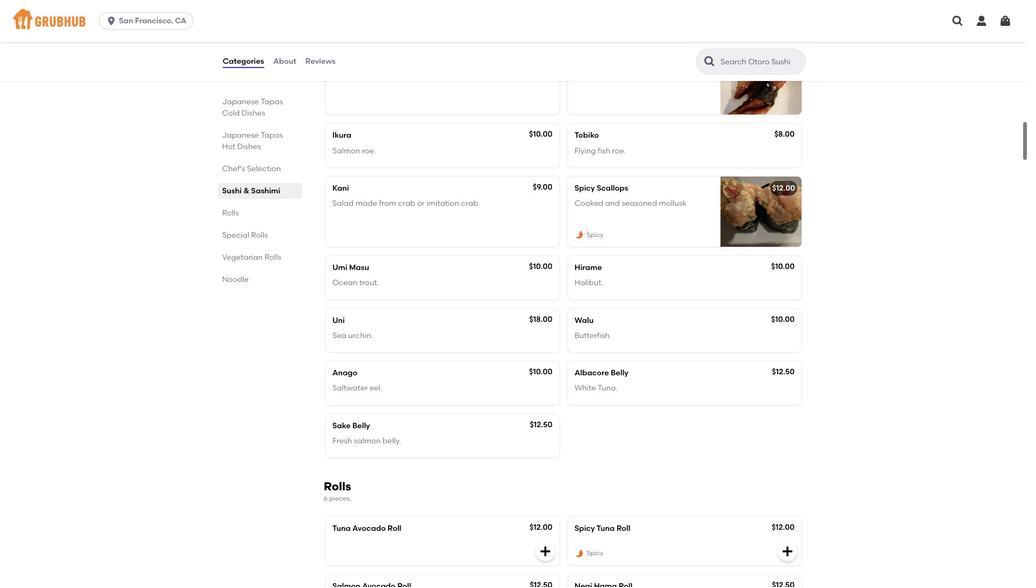 Task type: vqa. For each thing, say whether or not it's contained in the screenshot.


Task type: locate. For each thing, give the bounding box(es) containing it.
0 vertical spatial belly
[[611, 369, 629, 378]]

japanese tapas cold dishes
[[222, 97, 283, 118]]

$12.00
[[773, 184, 796, 193], [530, 523, 553, 533], [772, 523, 795, 533]]

walu
[[575, 316, 594, 325]]

1 vertical spatial dishes
[[237, 142, 261, 151]]

1 horizontal spatial roll
[[617, 524, 631, 534]]

0 vertical spatial dishes
[[242, 109, 265, 118]]

tobiko
[[575, 131, 599, 140]]

salad made from crab or imitation crab.
[[333, 199, 480, 208]]

dishes inside "japanese tapas hot dishes"
[[237, 142, 261, 151]]

belly
[[611, 369, 629, 378], [353, 422, 370, 431]]

cold
[[222, 109, 240, 118]]

japanese up hot
[[222, 131, 259, 140]]

1 sake from the top
[[333, 52, 351, 61]]

2 horizontal spatial svg image
[[976, 15, 989, 28]]

0 horizontal spatial roe.
[[362, 146, 376, 156]]

sake
[[333, 52, 351, 61], [333, 422, 351, 431]]

spicy
[[575, 184, 595, 193], [587, 231, 604, 239], [575, 524, 595, 534], [587, 550, 604, 558]]

chef's
[[222, 164, 245, 174]]

1 horizontal spatial svg image
[[952, 15, 965, 28]]

dishes inside japanese tapas cold dishes
[[242, 109, 265, 118]]

roe.
[[362, 146, 376, 156], [612, 146, 626, 156]]

ocean trout.
[[333, 279, 379, 288]]

$10.00 for salmon roe.
[[529, 130, 553, 139]]

2 sake from the top
[[333, 422, 351, 431]]

about
[[273, 57, 296, 66]]

pieces.
[[329, 496, 351, 503]]

reviews button
[[305, 42, 336, 81]]

and
[[606, 199, 620, 208]]

2 tapas from the top
[[261, 131, 283, 140]]

tuna
[[333, 524, 351, 534], [597, 524, 615, 534]]

scallops
[[597, 184, 629, 193]]

belly up "tuna."
[[611, 369, 629, 378]]

0 horizontal spatial svg image
[[781, 546, 794, 559]]

0 vertical spatial sake
[[333, 52, 351, 61]]

0 vertical spatial $12.50
[[772, 368, 795, 377]]

$10.00 for ocean trout.
[[529, 262, 553, 271]]

noodle
[[222, 275, 249, 284]]

1 horizontal spatial roe.
[[612, 146, 626, 156]]

1 vertical spatial tapas
[[261, 131, 283, 140]]

dishes for cold
[[242, 109, 265, 118]]

spicy image
[[575, 231, 585, 240]]

$10.00 for halibut.
[[772, 262, 795, 271]]

anago
[[333, 369, 358, 378]]

roll
[[388, 524, 402, 534], [617, 524, 631, 534]]

roll for tuna avocado roll
[[388, 524, 402, 534]]

salmon
[[354, 437, 381, 446]]

salmon roe.
[[333, 146, 376, 156]]

1 japanese from the top
[[222, 97, 259, 107]]

belly up fresh salmon belly.
[[353, 422, 370, 431]]

salmon
[[333, 146, 360, 156]]

sushi & sashimi
[[222, 187, 280, 196]]

masu
[[349, 263, 369, 273]]

0 vertical spatial tapas
[[261, 97, 283, 107]]

tapas inside japanese tapas cold dishes
[[261, 97, 283, 107]]

roe. right fish
[[612, 146, 626, 156]]

1 vertical spatial $12.50
[[530, 421, 553, 430]]

tapas
[[261, 97, 283, 107], [261, 131, 283, 140]]

2 japanese from the top
[[222, 131, 259, 140]]

japanese
[[222, 97, 259, 107], [222, 131, 259, 140]]

flying fish roe.
[[575, 146, 626, 156]]

$12.50
[[772, 368, 795, 377], [530, 421, 553, 430]]

0 horizontal spatial svg image
[[106, 16, 117, 26]]

sake inside sake button
[[333, 52, 351, 61]]

1 roll from the left
[[388, 524, 402, 534]]

$8.00
[[775, 130, 795, 139]]

japanese up cold
[[222, 97, 259, 107]]

dishes right cold
[[242, 109, 265, 118]]

0 horizontal spatial roll
[[388, 524, 402, 534]]

fresh salmon belly.
[[333, 437, 401, 446]]

tapas down the about button
[[261, 97, 283, 107]]

halibut.
[[575, 279, 604, 288]]

dishes
[[242, 109, 265, 118], [237, 142, 261, 151]]

rolls up the "pieces."
[[324, 480, 351, 494]]

1 vertical spatial belly
[[353, 422, 370, 431]]

1 tuna from the left
[[333, 524, 351, 534]]

1 vertical spatial japanese
[[222, 131, 259, 140]]

albacore
[[575, 369, 609, 378]]

rolls right the vegetarian
[[265, 253, 281, 262]]

spicy right spicy icon
[[587, 231, 604, 239]]

imitation
[[427, 199, 459, 208]]

mollusk
[[659, 199, 687, 208]]

vegetarian rolls
[[222, 253, 281, 262]]

ikura
[[333, 131, 352, 140]]

0 horizontal spatial belly
[[353, 422, 370, 431]]

eel.
[[370, 384, 383, 393]]

0 vertical spatial japanese
[[222, 97, 259, 107]]

svg image
[[999, 15, 1012, 28], [106, 16, 117, 26], [539, 546, 552, 559]]

0 horizontal spatial tuna
[[333, 524, 351, 534]]

roll for spicy tuna roll
[[617, 524, 631, 534]]

1 vertical spatial sake
[[333, 422, 351, 431]]

spicy image
[[575, 549, 585, 559]]

trout.
[[359, 279, 379, 288]]

kani
[[333, 184, 349, 193]]

tapas inside "japanese tapas hot dishes"
[[261, 131, 283, 140]]

roe. right salmon
[[362, 146, 376, 156]]

belly for albacore belly
[[611, 369, 629, 378]]

0 horizontal spatial $12.50
[[530, 421, 553, 430]]

hot
[[222, 142, 236, 151]]

white
[[575, 384, 596, 393]]

san
[[119, 16, 133, 25]]

tapas for japanese tapas hot dishes
[[261, 131, 283, 140]]

2 roe. from the left
[[612, 146, 626, 156]]

dishes right hot
[[237, 142, 261, 151]]

sake for sake belly
[[333, 422, 351, 431]]

search icon image
[[704, 55, 717, 68]]

main navigation navigation
[[0, 0, 1029, 42]]

sake belly
[[333, 422, 370, 431]]

japanese inside japanese tapas cold dishes
[[222, 97, 259, 107]]

1 roe. from the left
[[362, 146, 376, 156]]

hirame
[[575, 263, 602, 273]]

1 tapas from the top
[[261, 97, 283, 107]]

belly for sake belly
[[353, 422, 370, 431]]

$10.00 for butterfish.
[[772, 315, 795, 324]]

$10.00
[[772, 52, 796, 61], [529, 130, 553, 139], [529, 262, 553, 271], [772, 262, 795, 271], [772, 315, 795, 324], [529, 368, 553, 377]]

tapas down japanese tapas cold dishes
[[261, 131, 283, 140]]

unagi image
[[721, 45, 802, 115]]

spicy up spicy image
[[575, 524, 595, 534]]

dishes for hot
[[237, 142, 261, 151]]

svg image
[[952, 15, 965, 28], [976, 15, 989, 28], [781, 546, 794, 559]]

rolls
[[222, 209, 239, 218], [251, 231, 268, 240], [265, 253, 281, 262], [324, 480, 351, 494]]

or
[[417, 199, 425, 208]]

1 horizontal spatial $12.50
[[772, 368, 795, 377]]

spicy scallops
[[575, 184, 629, 193]]

francisco,
[[135, 16, 173, 25]]

about button
[[273, 42, 297, 81]]

butterfish.
[[575, 331, 612, 341]]

uni
[[333, 316, 345, 325]]

seasoned
[[622, 199, 657, 208]]

1 horizontal spatial tuna
[[597, 524, 615, 534]]

japanese inside "japanese tapas hot dishes"
[[222, 131, 259, 140]]

1 horizontal spatial belly
[[611, 369, 629, 378]]

cooked
[[575, 199, 604, 208]]

spicy scallops image
[[721, 177, 802, 247]]

2 roll from the left
[[617, 524, 631, 534]]



Task type: describe. For each thing, give the bounding box(es) containing it.
ocean
[[333, 279, 358, 288]]

salad
[[333, 199, 354, 208]]

&
[[244, 187, 249, 196]]

$10.00 inside button
[[772, 52, 796, 61]]

saltwater eel.
[[333, 384, 383, 393]]

rolls 6 pieces.
[[324, 480, 351, 503]]

rolls up the 'vegetarian rolls'
[[251, 231, 268, 240]]

$10.00 for saltwater eel.
[[529, 368, 553, 377]]

2 horizontal spatial svg image
[[999, 15, 1012, 28]]

$18.00
[[530, 315, 553, 324]]

crab
[[398, 199, 416, 208]]

umi
[[333, 263, 347, 273]]

1 horizontal spatial svg image
[[539, 546, 552, 559]]

special rolls
[[222, 231, 268, 240]]

ca
[[175, 16, 187, 25]]

$12.50 for white tuna.
[[772, 368, 795, 377]]

belly.
[[383, 437, 401, 446]]

urchin.
[[348, 331, 373, 341]]

6
[[324, 496, 328, 503]]

san francisco, ca
[[119, 16, 187, 25]]

Search Otoro Sushi search field
[[720, 57, 803, 67]]

sea urchin.
[[333, 331, 373, 341]]

special
[[222, 231, 249, 240]]

white tuna.
[[575, 384, 618, 393]]

from
[[379, 199, 396, 208]]

$12.50 for fresh salmon belly.
[[530, 421, 553, 430]]

japanese for hot
[[222, 131, 259, 140]]

svg image inside san francisco, ca button
[[106, 16, 117, 26]]

sake button
[[326, 45, 560, 115]]

2 tuna from the left
[[597, 524, 615, 534]]

vegetarian
[[222, 253, 263, 262]]

spicy right spicy image
[[587, 550, 604, 558]]

albacore belly
[[575, 369, 629, 378]]

sushi
[[222, 187, 242, 196]]

tuna.
[[598, 384, 618, 393]]

spicy up cooked
[[575, 184, 595, 193]]

crab.
[[461, 199, 480, 208]]

saltwater
[[333, 384, 368, 393]]

japanese for cold
[[222, 97, 259, 107]]

flying
[[575, 146, 596, 156]]

rolls inside rolls 6 pieces.
[[324, 480, 351, 494]]

umi masu
[[333, 263, 369, 273]]

fresh
[[333, 437, 352, 446]]

avocado
[[353, 524, 386, 534]]

rolls down sushi
[[222, 209, 239, 218]]

sashimi
[[251, 187, 280, 196]]

tapas for japanese tapas cold dishes
[[261, 97, 283, 107]]

reviews
[[306, 57, 336, 66]]

$9.00
[[533, 183, 553, 192]]

chef's selection
[[222, 164, 281, 174]]

san francisco, ca button
[[99, 12, 198, 30]]

made
[[356, 199, 377, 208]]

tuna avocado roll
[[333, 524, 402, 534]]

categories
[[223, 57, 264, 66]]

categories button
[[222, 42, 265, 81]]

cooked and seasoned mollusk
[[575, 199, 687, 208]]

selection
[[247, 164, 281, 174]]

$10.00 button
[[568, 45, 802, 115]]

sake for sake
[[333, 52, 351, 61]]

fish
[[598, 146, 611, 156]]

japanese tapas hot dishes
[[222, 131, 283, 151]]

spicy tuna roll
[[575, 524, 631, 534]]

sea
[[333, 331, 347, 341]]



